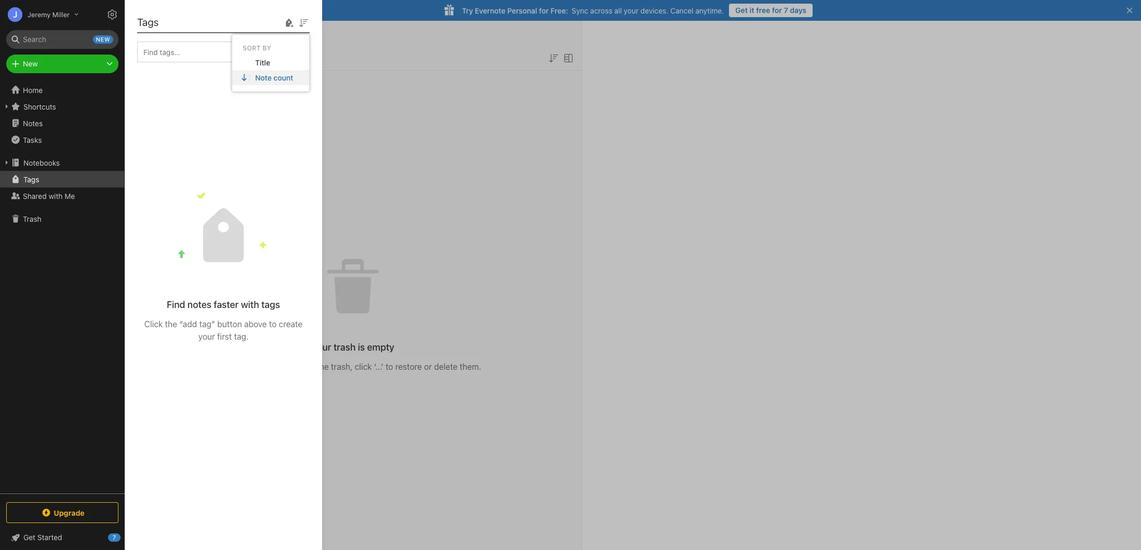 Task type: locate. For each thing, give the bounding box(es) containing it.
with left 'me'
[[49, 192, 63, 200]]

get left started
[[23, 533, 35, 542]]

0 horizontal spatial with
[[49, 192, 63, 200]]

2 vertical spatial notes
[[285, 362, 306, 372]]

all
[[615, 6, 622, 15]]

empty
[[367, 342, 395, 353]]

across
[[591, 6, 613, 15]]

your trash is empty
[[312, 342, 395, 353]]

get inside "get it free for 7 days" button
[[736, 6, 748, 15]]

notes up tag" on the bottom
[[188, 299, 212, 310]]

1 vertical spatial get
[[23, 533, 35, 542]]

click to collapse image
[[121, 531, 129, 544]]

your inside click the "add tag" button above to create your first tag.
[[198, 332, 215, 341]]

sync
[[572, 6, 589, 15]]

get
[[736, 6, 748, 15], [23, 533, 35, 542]]

or
[[424, 362, 432, 372]]

cancel
[[671, 6, 694, 15]]

to
[[269, 320, 277, 329], [386, 362, 393, 372]]

trash inside tree
[[23, 214, 41, 223]]

0 vertical spatial 7
[[784, 6, 789, 15]]

1 horizontal spatial the
[[317, 362, 329, 372]]

get for get it free for 7 days
[[736, 6, 748, 15]]

1 horizontal spatial trash
[[148, 31, 175, 43]]

the inside click the "add tag" button above to create your first tag.
[[165, 320, 177, 329]]

1 horizontal spatial to
[[386, 362, 393, 372]]

first
[[217, 332, 232, 341]]

0 vertical spatial notes
[[144, 53, 162, 62]]

started
[[37, 533, 62, 542]]

new search field
[[14, 30, 113, 49]]

tags button
[[0, 171, 124, 188]]

for for free:
[[539, 6, 549, 15]]

shortcuts button
[[0, 98, 124, 115]]

tags up the shared
[[23, 175, 39, 184]]

1 horizontal spatial your
[[624, 6, 639, 15]]

0 vertical spatial to
[[269, 320, 277, 329]]

dropdown list menu
[[232, 55, 309, 85]]

the
[[165, 320, 177, 329], [317, 362, 329, 372]]

it
[[750, 6, 755, 15]]

tags up the 0 notes
[[137, 16, 159, 28]]

new button
[[6, 55, 119, 73]]

with
[[49, 192, 63, 200], [241, 299, 259, 310]]

with inside shared with me link
[[49, 192, 63, 200]]

1 horizontal spatial notes
[[188, 299, 212, 310]]

trash link
[[0, 211, 124, 227]]

Sort field
[[297, 16, 310, 29]]

free:
[[551, 6, 568, 15]]

your
[[624, 6, 639, 15], [198, 332, 215, 341]]

jeremy miller
[[28, 10, 70, 18]]

0 vertical spatial tags
[[137, 16, 159, 28]]

1 horizontal spatial get
[[736, 6, 748, 15]]

1 vertical spatial tags
[[23, 175, 39, 184]]

to right the ''...''
[[386, 362, 393, 372]]

for right free
[[772, 6, 782, 15]]

note window - empty element
[[582, 21, 1142, 551]]

new
[[96, 36, 110, 43]]

1 for from the left
[[772, 6, 782, 15]]

get inside help and learning task checklist field
[[23, 533, 35, 542]]

get left 'it'
[[736, 6, 748, 15]]

with up above
[[241, 299, 259, 310]]

0 horizontal spatial tags
[[23, 175, 39, 184]]

note list element
[[125, 21, 582, 551]]

0 vertical spatial your
[[624, 6, 639, 15]]

create
[[279, 320, 303, 329]]

to right above
[[269, 320, 277, 329]]

trash up the 0 notes
[[148, 31, 175, 43]]

0 horizontal spatial 7
[[113, 534, 116, 541]]

Help and Learning task checklist field
[[0, 530, 125, 546]]

your for first
[[198, 332, 215, 341]]

1 vertical spatial 7
[[113, 534, 116, 541]]

7
[[784, 6, 789, 15], [113, 534, 116, 541]]

tags
[[261, 299, 280, 310]]

note count link
[[232, 70, 309, 85]]

0 horizontal spatial your
[[198, 332, 215, 341]]

notes right 0
[[144, 53, 162, 62]]

tree
[[0, 82, 125, 493]]

tags
[[137, 16, 159, 28], [23, 175, 39, 184]]

free
[[757, 6, 771, 15]]

0 horizontal spatial get
[[23, 533, 35, 542]]

for inside button
[[772, 6, 782, 15]]

your down tag" on the bottom
[[198, 332, 215, 341]]

your right all
[[624, 6, 639, 15]]

note count menu item
[[232, 70, 309, 85]]

get it free for 7 days
[[736, 6, 807, 15]]

the right in
[[317, 362, 329, 372]]

1 vertical spatial notes
[[188, 299, 212, 310]]

1 vertical spatial your
[[198, 332, 215, 341]]

1 vertical spatial trash
[[23, 214, 41, 223]]

1 vertical spatial with
[[241, 299, 259, 310]]

1 vertical spatial to
[[386, 362, 393, 372]]

0 horizontal spatial the
[[165, 320, 177, 329]]

get it free for 7 days button
[[729, 4, 813, 17]]

sort
[[243, 44, 261, 52]]

for
[[772, 6, 782, 15], [539, 6, 549, 15]]

notes left in
[[285, 362, 306, 372]]

them.
[[460, 362, 482, 372]]

0 vertical spatial with
[[49, 192, 63, 200]]

2 horizontal spatial notes
[[285, 362, 306, 372]]

shared with me
[[23, 192, 75, 200]]

notes
[[23, 119, 43, 128]]

1 horizontal spatial 7
[[784, 6, 789, 15]]

1 horizontal spatial for
[[772, 6, 782, 15]]

notes
[[144, 53, 162, 62], [188, 299, 212, 310], [285, 362, 306, 372]]

0 vertical spatial trash
[[148, 31, 175, 43]]

have
[[265, 362, 283, 372]]

0 horizontal spatial trash
[[23, 214, 41, 223]]

2 for from the left
[[539, 6, 549, 15]]

7 left click to collapse image
[[113, 534, 116, 541]]

7 inside help and learning task checklist field
[[113, 534, 116, 541]]

tags inside button
[[23, 175, 39, 184]]

1 horizontal spatial with
[[241, 299, 259, 310]]

trash
[[334, 342, 356, 353]]

title
[[255, 58, 270, 67]]

evernote
[[475, 6, 506, 15]]

by
[[263, 44, 271, 52]]

1 vertical spatial the
[[317, 362, 329, 372]]

"add
[[179, 320, 197, 329]]

7 left days
[[784, 6, 789, 15]]

0 notes
[[137, 53, 162, 62]]

when
[[225, 362, 247, 372]]

shared
[[23, 192, 47, 200]]

0
[[137, 53, 142, 62]]

for left free:
[[539, 6, 549, 15]]

note
[[255, 73, 272, 82]]

trash
[[148, 31, 175, 43], [23, 214, 41, 223]]

upgrade
[[54, 509, 85, 518]]

home link
[[0, 82, 125, 98]]

0 vertical spatial the
[[165, 320, 177, 329]]

the inside note list element
[[317, 362, 329, 372]]

delete
[[434, 362, 458, 372]]

faster
[[214, 299, 239, 310]]

settings image
[[106, 8, 119, 21]]

0 horizontal spatial to
[[269, 320, 277, 329]]

trash inside note list element
[[148, 31, 175, 43]]

'...'
[[374, 362, 384, 372]]

0 horizontal spatial notes
[[144, 53, 162, 62]]

count
[[274, 73, 293, 82]]

0 horizontal spatial for
[[539, 6, 549, 15]]

the left "add
[[165, 320, 177, 329]]

0 vertical spatial get
[[736, 6, 748, 15]]

trash down the shared
[[23, 214, 41, 223]]



Task type: describe. For each thing, give the bounding box(es) containing it.
tree containing home
[[0, 82, 125, 493]]

tag.
[[234, 332, 249, 341]]

upgrade button
[[6, 503, 119, 524]]

your for devices.
[[624, 6, 639, 15]]

sort by
[[243, 44, 271, 52]]

click the "add tag" button above to create your first tag.
[[144, 320, 303, 341]]

personal
[[508, 6, 537, 15]]

jeremy
[[28, 10, 51, 18]]

create new tag image
[[283, 16, 295, 29]]

7 inside button
[[784, 6, 789, 15]]

shared with me link
[[0, 188, 124, 204]]

notebooks
[[23, 158, 60, 167]]

Search text field
[[14, 30, 111, 49]]

new
[[23, 59, 38, 68]]

1 horizontal spatial tags
[[137, 16, 159, 28]]

find notes faster with tags
[[167, 299, 280, 310]]

home
[[23, 86, 43, 94]]

title link
[[232, 55, 309, 70]]

to inside click the "add tag" button above to create your first tag.
[[269, 320, 277, 329]]

when you have notes in the trash, click '...' to restore or delete them.
[[225, 362, 482, 372]]

tasks button
[[0, 132, 124, 148]]

find
[[167, 299, 185, 310]]

anytime.
[[696, 6, 724, 15]]

click
[[355, 362, 372, 372]]

for for 7
[[772, 6, 782, 15]]

Account field
[[0, 4, 78, 25]]

notes for 0
[[144, 53, 162, 62]]

notes link
[[0, 115, 124, 132]]

button
[[217, 320, 242, 329]]

devices.
[[641, 6, 669, 15]]

restore
[[396, 362, 422, 372]]

trash,
[[331, 362, 353, 372]]

is
[[358, 342, 365, 353]]

note count
[[255, 73, 293, 82]]

expand notebooks image
[[3, 159, 11, 167]]

your
[[312, 342, 331, 353]]

get for get started
[[23, 533, 35, 542]]

Find tags… text field
[[138, 45, 297, 59]]

above
[[244, 320, 267, 329]]

click
[[144, 320, 163, 329]]

notebooks link
[[0, 154, 124, 171]]

sort options image
[[297, 16, 310, 29]]

days
[[790, 6, 807, 15]]

tasks
[[23, 135, 42, 144]]

try
[[462, 6, 473, 15]]

miller
[[52, 10, 70, 18]]

me
[[65, 192, 75, 200]]

you
[[249, 362, 263, 372]]

try evernote personal for free: sync across all your devices. cancel anytime.
[[462, 6, 724, 15]]

get started
[[23, 533, 62, 542]]

shortcuts
[[23, 102, 56, 111]]

notes for find
[[188, 299, 212, 310]]

in
[[308, 362, 315, 372]]

tag"
[[199, 320, 215, 329]]

to inside note list element
[[386, 362, 393, 372]]



Task type: vqa. For each thing, say whether or not it's contained in the screenshot.
ROW GROUP
no



